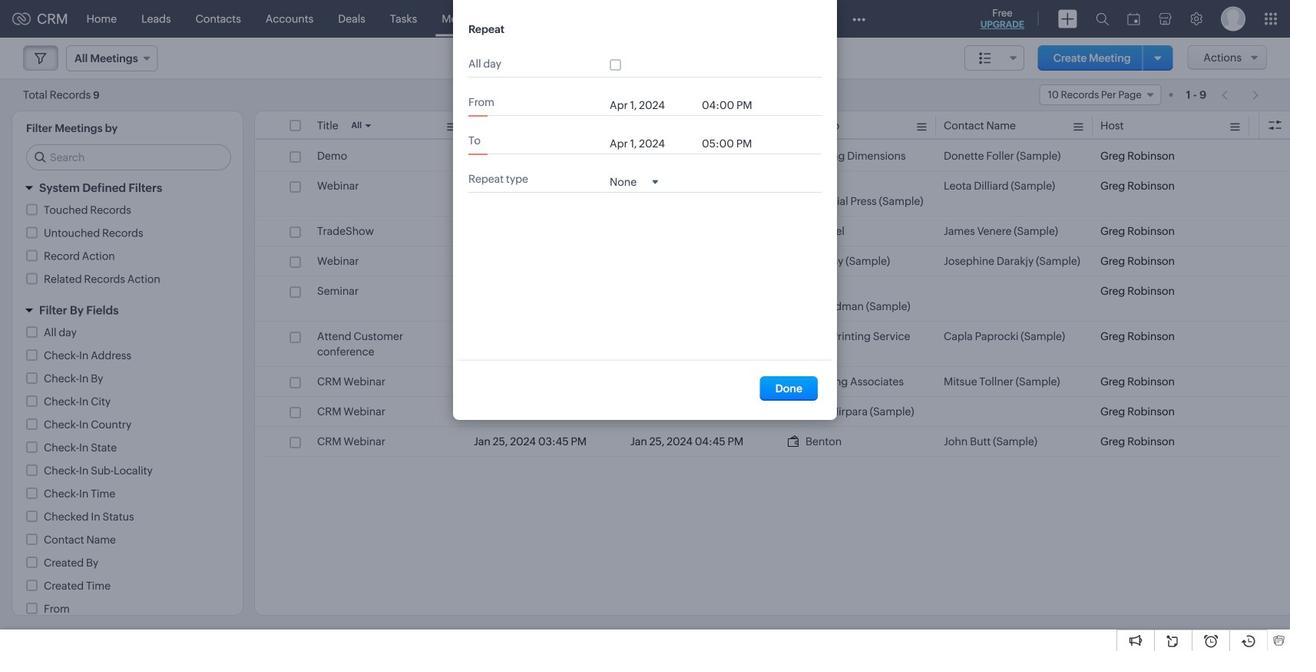Task type: vqa. For each thing, say whether or not it's contained in the screenshot.
late by  days icon
no



Task type: locate. For each thing, give the bounding box(es) containing it.
row group
[[255, 141, 1291, 457]]

1 hh:mm a text field from the top
[[702, 99, 764, 111]]

1 mmm d, yyyy text field from the top
[[610, 99, 694, 111]]

hh:mm a text field
[[702, 99, 764, 111], [702, 138, 764, 150]]

mmm d, yyyy text field
[[610, 99, 694, 111], [610, 138, 694, 150]]

1 vertical spatial hh:mm a text field
[[702, 138, 764, 150]]

navigation
[[1215, 84, 1267, 106]]

profile image
[[1221, 7, 1246, 31]]

0 vertical spatial hh:mm a text field
[[702, 99, 764, 111]]

None field
[[610, 175, 658, 188]]

None button
[[760, 376, 818, 401]]

profile element
[[1212, 0, 1255, 37]]

Search text field
[[27, 145, 230, 170]]

2 hh:mm a text field from the top
[[702, 138, 764, 150]]

1 vertical spatial mmm d, yyyy text field
[[610, 138, 694, 150]]

0 vertical spatial mmm d, yyyy text field
[[610, 99, 694, 111]]

logo image
[[12, 13, 31, 25]]



Task type: describe. For each thing, give the bounding box(es) containing it.
hh:mm a text field for 2nd mmm d, yyyy text field from the top of the page
[[702, 138, 764, 150]]

hh:mm a text field for 1st mmm d, yyyy text field from the top
[[702, 99, 764, 111]]

2 mmm d, yyyy text field from the top
[[610, 138, 694, 150]]



